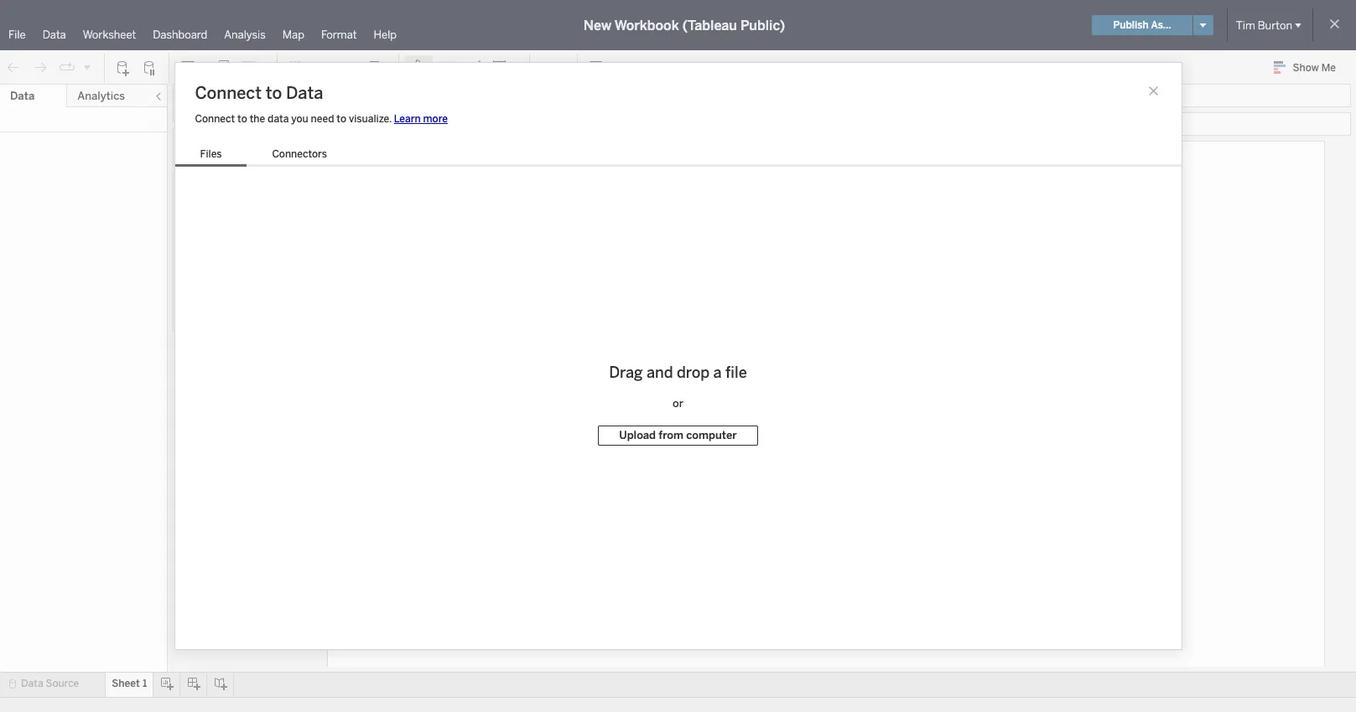 Task type: vqa. For each thing, say whether or not it's contained in the screenshot.
Upload from computer button
yes



Task type: locate. For each thing, give the bounding box(es) containing it.
tim
[[1236, 19, 1255, 31]]

1 down visualize.
[[383, 150, 393, 173]]

you
[[291, 113, 308, 125]]

to for the
[[237, 113, 247, 125]]

1 connect from the top
[[195, 83, 262, 103]]

data up replay animation icon
[[43, 29, 66, 41]]

show/hide cards image
[[540, 59, 567, 76]]

pages
[[193, 90, 221, 101]]

file
[[8, 29, 26, 41]]

data left source
[[21, 678, 43, 690]]

show me
[[1293, 62, 1336, 74]]

source
[[46, 678, 79, 690]]

and
[[647, 364, 673, 383]]

sheet down rows
[[334, 150, 380, 173]]

totals image
[[368, 59, 388, 76]]

1 horizontal spatial to
[[266, 83, 282, 103]]

0 vertical spatial connect
[[195, 83, 262, 103]]

list box containing files
[[175, 145, 352, 167]]

drag and drop a file
[[609, 364, 747, 383]]

drop
[[677, 364, 710, 383]]

0 vertical spatial sheet 1
[[334, 150, 393, 173]]

publish as...
[[1113, 19, 1171, 31]]

connect down "duplicate" image
[[195, 83, 262, 103]]

rows
[[347, 118, 372, 130]]

data up you
[[286, 83, 323, 103]]

duplicate image
[[213, 59, 230, 76]]

connect for connect to the data you need to visualize. learn more
[[195, 113, 235, 125]]

1
[[383, 150, 393, 173], [143, 678, 147, 690]]

connect down pages
[[195, 113, 235, 125]]

to up the data
[[266, 83, 282, 103]]

connect
[[195, 83, 262, 103], [195, 113, 235, 125]]

as...
[[1151, 19, 1171, 31]]

file
[[726, 364, 747, 383]]

to for data
[[266, 83, 282, 103]]

0 vertical spatial 1
[[383, 150, 393, 173]]

to
[[266, 83, 282, 103], [237, 113, 247, 125], [337, 113, 346, 125]]

replay animation image
[[82, 62, 92, 72]]

data
[[43, 29, 66, 41], [286, 83, 323, 103], [10, 90, 35, 102], [21, 678, 43, 690]]

format
[[321, 29, 357, 41]]

replay animation image
[[59, 59, 75, 76]]

1 vertical spatial 1
[[143, 678, 147, 690]]

a
[[713, 364, 722, 383]]

0 horizontal spatial sheet 1
[[112, 678, 147, 690]]

highlight image
[[409, 59, 429, 76]]

connect to the data you need to visualize. learn more
[[195, 113, 448, 125]]

1 horizontal spatial sheet
[[334, 150, 380, 173]]

the
[[250, 113, 265, 125]]

0 horizontal spatial sheet
[[112, 678, 140, 690]]

sheet 1 right source
[[112, 678, 147, 690]]

show
[[1293, 62, 1319, 74]]

2 connect from the top
[[195, 113, 235, 125]]

sheet right source
[[112, 678, 140, 690]]

from
[[659, 430, 684, 442]]

list box
[[175, 145, 352, 167]]

analysis
[[224, 29, 266, 41]]

1 right source
[[143, 678, 147, 690]]

sheet
[[334, 150, 380, 173], [112, 678, 140, 690]]

new
[[584, 17, 612, 33]]

show me button
[[1266, 55, 1351, 81]]

format workbook image
[[465, 59, 482, 76]]

1 horizontal spatial 1
[[383, 150, 393, 173]]

help
[[374, 29, 397, 41]]

need
[[311, 113, 334, 125]]

to left rows
[[337, 113, 346, 125]]

map
[[282, 29, 304, 41]]

(tableau
[[682, 17, 737, 33]]

upload
[[619, 430, 656, 442]]

show labels image
[[439, 59, 455, 76]]

sheet 1
[[334, 150, 393, 173], [112, 678, 147, 690]]

new workbook (tableau public)
[[584, 17, 785, 33]]

sheet 1 down rows
[[334, 150, 393, 173]]

connectors
[[272, 148, 327, 160]]

1 vertical spatial sheet
[[112, 678, 140, 690]]

collapse image
[[153, 91, 164, 101]]

to left the
[[237, 113, 247, 125]]

1 vertical spatial connect
[[195, 113, 235, 125]]

0 horizontal spatial to
[[237, 113, 247, 125]]

computer
[[686, 430, 737, 442]]



Task type: describe. For each thing, give the bounding box(es) containing it.
workbook
[[614, 17, 679, 33]]

data source
[[21, 678, 79, 690]]

clear sheet image
[[240, 59, 267, 76]]

learn
[[394, 113, 421, 125]]

connect to data
[[195, 83, 323, 103]]

new worksheet image
[[179, 59, 203, 76]]

worksheet
[[83, 29, 136, 41]]

fit image
[[492, 59, 519, 76]]

or
[[673, 398, 684, 410]]

download image
[[588, 59, 605, 76]]

new data source image
[[115, 59, 132, 76]]

me
[[1321, 62, 1336, 74]]

burton
[[1258, 19, 1292, 31]]

0 horizontal spatial 1
[[143, 678, 147, 690]]

upload from computer button
[[598, 426, 758, 446]]

sort descending image
[[341, 59, 358, 76]]

data
[[268, 113, 289, 125]]

data down undo icon
[[10, 90, 35, 102]]

publish
[[1113, 19, 1149, 31]]

0 vertical spatial sheet
[[334, 150, 380, 173]]

dashboard
[[153, 29, 207, 41]]

more
[[423, 113, 448, 125]]

swap rows and columns image
[[288, 59, 304, 76]]

sort ascending image
[[315, 59, 331, 76]]

undo image
[[5, 59, 22, 76]]

drag
[[609, 364, 643, 383]]

analytics
[[77, 90, 125, 102]]

learn more link
[[394, 113, 448, 125]]

1 horizontal spatial sheet 1
[[334, 150, 393, 173]]

2 horizontal spatial to
[[337, 113, 346, 125]]

public)
[[741, 17, 785, 33]]

pause auto updates image
[[142, 59, 159, 76]]

upload from computer
[[619, 430, 737, 442]]

redo image
[[32, 59, 49, 76]]

tim burton
[[1236, 19, 1292, 31]]

connect for connect to data
[[195, 83, 262, 103]]

1 vertical spatial sheet 1
[[112, 678, 147, 690]]

files
[[200, 148, 222, 160]]

publish as... button
[[1092, 15, 1192, 35]]

visualize.
[[349, 113, 392, 125]]



